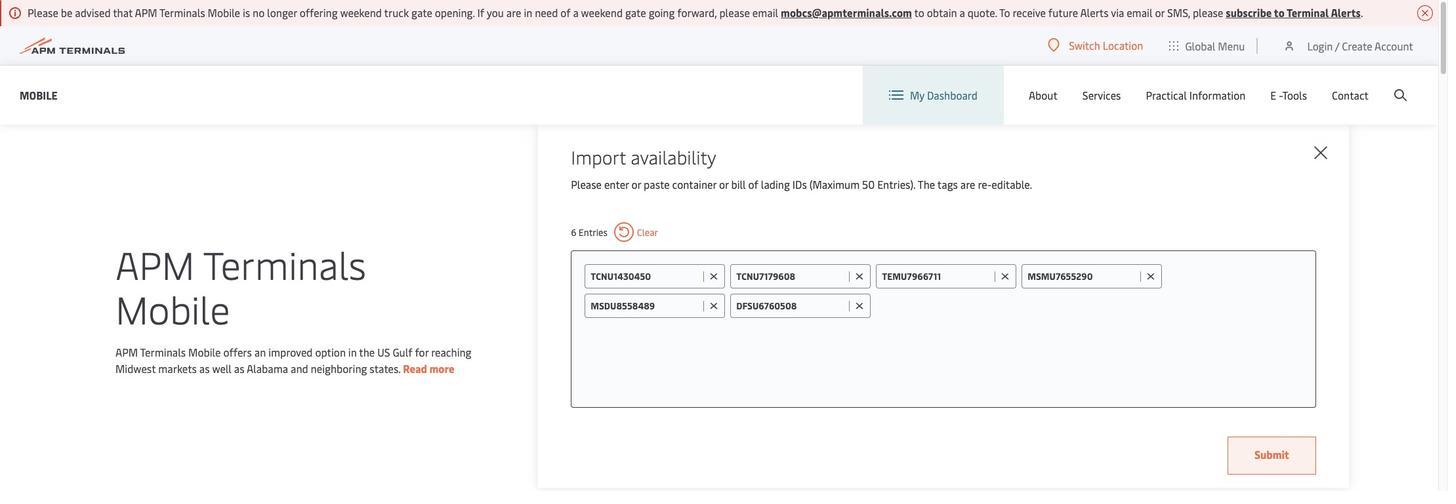 Task type: locate. For each thing, give the bounding box(es) containing it.
neighboring
[[311, 362, 367, 376]]

0 horizontal spatial email
[[753, 5, 779, 20]]

0 horizontal spatial entered id text field
[[737, 270, 846, 283]]

a
[[573, 5, 579, 20], [960, 5, 966, 20]]

0 horizontal spatial as
[[199, 362, 210, 376]]

apm inside apm terminals mobile
[[116, 238, 195, 290]]

please right the forward,
[[720, 5, 750, 20]]

e
[[1271, 88, 1277, 102]]

please
[[28, 5, 58, 20], [571, 177, 602, 192]]

of right bill
[[749, 177, 759, 192]]

as left 'well'
[[199, 362, 210, 376]]

2 vertical spatial terminals
[[140, 345, 186, 360]]

1 horizontal spatial are
[[961, 177, 976, 192]]

please for please enter or paste container or bill of lading ids (maximum 50 entries). the tags are re-editable.
[[571, 177, 602, 192]]

the
[[359, 345, 375, 360]]

be
[[61, 5, 72, 20]]

or
[[1156, 5, 1165, 20], [632, 177, 641, 192], [719, 177, 729, 192]]

1 horizontal spatial as
[[234, 362, 245, 376]]

0 vertical spatial terminals
[[160, 5, 205, 20]]

apm for apm terminals mobile
[[116, 238, 195, 290]]

a right need
[[573, 5, 579, 20]]

2 as from the left
[[234, 362, 245, 376]]

about
[[1029, 88, 1058, 102]]

1 horizontal spatial in
[[524, 5, 533, 20]]

0 vertical spatial of
[[561, 5, 571, 20]]

2 vertical spatial apm
[[116, 345, 138, 360]]

1 gate from the left
[[412, 5, 433, 20]]

2 horizontal spatial or
[[1156, 5, 1165, 20]]

please
[[720, 5, 750, 20], [1193, 5, 1224, 20]]

1 vertical spatial please
[[571, 177, 602, 192]]

more
[[430, 362, 455, 376]]

midwest
[[116, 362, 156, 376]]

Entered ID text field
[[737, 270, 846, 283], [882, 270, 992, 283], [1028, 270, 1138, 283]]

mobile inside apm terminals mobile offers an improved option in the us gulf for reaching midwest markets as well as alabama and neighboring states.
[[188, 345, 221, 360]]

of
[[561, 5, 571, 20], [749, 177, 759, 192]]

0 horizontal spatial in
[[348, 345, 357, 360]]

markets
[[158, 362, 197, 376]]

weekend left the truck
[[340, 5, 382, 20]]

option
[[315, 345, 346, 360]]

please be advised that apm terminals mobile is no longer offering weekend truck gate opening. if you are in need of a weekend gate going forward, please email mobcs@apmterminals.com to obtain a quote. to receive future alerts via email or sms, please subscribe to terminal alerts .
[[28, 5, 1364, 20]]

terminals inside apm terminals mobile
[[203, 238, 366, 290]]

account
[[1375, 38, 1414, 53]]

1 vertical spatial in
[[348, 345, 357, 360]]

close alert image
[[1418, 5, 1434, 21]]

no
[[253, 5, 265, 20]]

global menu button
[[1157, 26, 1259, 65]]

0 horizontal spatial are
[[507, 5, 522, 20]]

or right "enter"
[[632, 177, 641, 192]]

offering
[[300, 5, 338, 20]]

gate left "going" at left
[[626, 5, 646, 20]]

please for please be advised that apm terminals mobile is no longer offering weekend truck gate opening. if you are in need of a weekend gate going forward, please email mobcs@apmterminals.com to obtain a quote. to receive future alerts via email or sms, please subscribe to terminal alerts .
[[28, 5, 58, 20]]

(maximum
[[810, 177, 860, 192]]

receive
[[1013, 5, 1046, 20]]

truck
[[384, 5, 409, 20]]

offers
[[223, 345, 252, 360]]

1 horizontal spatial a
[[960, 5, 966, 20]]

mobcs@apmterminals.com link
[[781, 5, 912, 20]]

states.
[[370, 362, 401, 376]]

a right obtain
[[960, 5, 966, 20]]

1 horizontal spatial please
[[571, 177, 602, 192]]

bill
[[732, 177, 746, 192]]

terminals for apm terminals mobile
[[203, 238, 366, 290]]

0 vertical spatial please
[[28, 5, 58, 20]]

in left need
[[524, 5, 533, 20]]

e -tools button
[[1271, 66, 1308, 125]]

2 weekend from the left
[[581, 5, 623, 20]]

Entered ID text field
[[591, 270, 701, 283], [591, 300, 701, 312], [737, 300, 846, 312]]

1 horizontal spatial weekend
[[581, 5, 623, 20]]

1 vertical spatial terminals
[[203, 238, 366, 290]]

quote. to
[[968, 5, 1011, 20]]

apm inside apm terminals mobile offers an improved option in the us gulf for reaching midwest markets as well as alabama and neighboring states.
[[116, 345, 138, 360]]

1 to from the left
[[915, 5, 925, 20]]

entries).
[[878, 177, 916, 192]]

0 vertical spatial apm
[[135, 5, 157, 20]]

2 gate from the left
[[626, 5, 646, 20]]

please down import
[[571, 177, 602, 192]]

2 to from the left
[[1275, 5, 1285, 20]]

terminal
[[1287, 5, 1330, 20]]

alerts left the via
[[1081, 5, 1109, 20]]

1 horizontal spatial entered id text field
[[882, 270, 992, 283]]

2 entered id text field from the left
[[882, 270, 992, 283]]

alerts up login / create account link
[[1332, 5, 1361, 20]]

0 horizontal spatial a
[[573, 5, 579, 20]]

email
[[753, 5, 779, 20], [1127, 5, 1153, 20]]

mobile
[[208, 5, 240, 20], [20, 88, 58, 102], [116, 283, 230, 335], [188, 345, 221, 360]]

switch location
[[1070, 38, 1144, 53]]

1 email from the left
[[753, 5, 779, 20]]

6
[[571, 226, 577, 239]]

of right need
[[561, 5, 571, 20]]

apm
[[135, 5, 157, 20], [116, 238, 195, 290], [116, 345, 138, 360]]

please right sms,
[[1193, 5, 1224, 20]]

need
[[535, 5, 558, 20]]

1 horizontal spatial please
[[1193, 5, 1224, 20]]

0 horizontal spatial weekend
[[340, 5, 382, 20]]

you
[[487, 5, 504, 20]]

services
[[1083, 88, 1122, 102]]

1 horizontal spatial gate
[[626, 5, 646, 20]]

practical information
[[1146, 88, 1246, 102]]

are left re-
[[961, 177, 976, 192]]

0 horizontal spatial please
[[28, 5, 58, 20]]

switch
[[1070, 38, 1101, 53]]

as
[[199, 362, 210, 376], [234, 362, 245, 376]]

obtain
[[927, 5, 958, 20]]

mobile secondary image
[[179, 334, 409, 492]]

0 horizontal spatial please
[[720, 5, 750, 20]]

read more
[[403, 362, 455, 376]]

advised
[[75, 5, 111, 20]]

gate
[[412, 5, 433, 20], [626, 5, 646, 20]]

weekend
[[340, 5, 382, 20], [581, 5, 623, 20]]

1 horizontal spatial alerts
[[1332, 5, 1361, 20]]

or left sms,
[[1156, 5, 1165, 20]]

menu
[[1219, 38, 1246, 53]]

to left obtain
[[915, 5, 925, 20]]

1 horizontal spatial email
[[1127, 5, 1153, 20]]

1 vertical spatial apm
[[116, 238, 195, 290]]

terminals inside apm terminals mobile offers an improved option in the us gulf for reaching midwest markets as well as alabama and neighboring states.
[[140, 345, 186, 360]]

2 alerts from the left
[[1332, 5, 1361, 20]]

2 horizontal spatial entered id text field
[[1028, 270, 1138, 283]]

clear button
[[614, 223, 658, 242]]

weekend right need
[[581, 5, 623, 20]]

as down offers
[[234, 362, 245, 376]]

ids
[[793, 177, 807, 192]]

or left bill
[[719, 177, 729, 192]]

0 horizontal spatial to
[[915, 5, 925, 20]]

submit button
[[1228, 437, 1317, 475]]

if
[[478, 5, 485, 20]]

in left the
[[348, 345, 357, 360]]

are right the you
[[507, 5, 522, 20]]

availability
[[631, 144, 717, 169]]

0 horizontal spatial of
[[561, 5, 571, 20]]

my
[[910, 88, 925, 102]]

gate right the truck
[[412, 5, 433, 20]]

import
[[571, 144, 626, 169]]

apm for apm terminals mobile offers an improved option in the us gulf for reaching midwest markets as well as alabama and neighboring states.
[[116, 345, 138, 360]]

to left terminal
[[1275, 5, 1285, 20]]

us
[[378, 345, 390, 360]]

tools
[[1283, 88, 1308, 102]]

please left be
[[28, 5, 58, 20]]

2 a from the left
[[960, 5, 966, 20]]

in inside apm terminals mobile offers an improved option in the us gulf for reaching midwest markets as well as alabama and neighboring states.
[[348, 345, 357, 360]]

2 please from the left
[[1193, 5, 1224, 20]]

1 alerts from the left
[[1081, 5, 1109, 20]]

1 horizontal spatial to
[[1275, 5, 1285, 20]]

are
[[507, 5, 522, 20], [961, 177, 976, 192]]

read
[[403, 362, 427, 376]]

0 horizontal spatial gate
[[412, 5, 433, 20]]

in
[[524, 5, 533, 20], [348, 345, 357, 360]]

about button
[[1029, 66, 1058, 125]]

0 horizontal spatial alerts
[[1081, 5, 1109, 20]]

1 horizontal spatial of
[[749, 177, 759, 192]]

login / create account link
[[1284, 26, 1414, 65]]



Task type: vqa. For each thing, say whether or not it's contained in the screenshot.
the leftmost WEEKEND
yes



Task type: describe. For each thing, give the bounding box(es) containing it.
0 vertical spatial are
[[507, 5, 522, 20]]

and
[[291, 362, 308, 376]]

-
[[1280, 88, 1283, 102]]

1 vertical spatial of
[[749, 177, 759, 192]]

contact button
[[1333, 66, 1369, 125]]

0 vertical spatial in
[[524, 5, 533, 20]]

longer
[[267, 5, 297, 20]]

improved
[[269, 345, 313, 360]]

alabama
[[247, 362, 288, 376]]

subscribe
[[1226, 5, 1272, 20]]

mobile inside apm terminals mobile
[[116, 283, 230, 335]]

my dashboard
[[910, 88, 978, 102]]

apm terminals mobile offers an improved option in the us gulf for reaching midwest markets as well as alabama and neighboring states.
[[116, 345, 472, 376]]

practical information button
[[1146, 66, 1246, 125]]

information
[[1190, 88, 1246, 102]]

reaching
[[431, 345, 472, 360]]

e -tools
[[1271, 88, 1308, 102]]

1 horizontal spatial or
[[719, 177, 729, 192]]

apm terminals mobile
[[116, 238, 366, 335]]

future
[[1049, 5, 1079, 20]]

that
[[113, 5, 133, 20]]

global
[[1186, 38, 1216, 53]]

well
[[212, 362, 232, 376]]

1 weekend from the left
[[340, 5, 382, 20]]

mobile link
[[20, 87, 58, 103]]

re-
[[978, 177, 992, 192]]

mobcs@apmterminals.com
[[781, 5, 912, 20]]

enter
[[605, 177, 629, 192]]

forward,
[[678, 5, 717, 20]]

clear
[[637, 226, 658, 239]]

please enter or paste container or bill of lading ids (maximum 50 entries). the tags are re-editable.
[[571, 177, 1033, 192]]

an
[[255, 345, 266, 360]]

read more link
[[403, 362, 455, 376]]

import availability
[[571, 144, 717, 169]]

for
[[415, 345, 429, 360]]

practical
[[1146, 88, 1187, 102]]

switch location button
[[1049, 38, 1144, 53]]

is
[[243, 5, 250, 20]]

1 entered id text field from the left
[[737, 270, 846, 283]]

container
[[673, 177, 717, 192]]

login / create account
[[1308, 38, 1414, 53]]

via
[[1111, 5, 1125, 20]]

lading
[[761, 177, 790, 192]]

dashboard
[[927, 88, 978, 102]]

subscribe to terminal alerts link
[[1226, 5, 1361, 20]]

6 entries
[[571, 226, 608, 239]]

entries
[[579, 226, 608, 239]]

3 entered id text field from the left
[[1028, 270, 1138, 283]]

/
[[1336, 38, 1340, 53]]

tags
[[938, 177, 958, 192]]

sms,
[[1168, 5, 1191, 20]]

location
[[1103, 38, 1144, 53]]

.
[[1361, 5, 1364, 20]]

contact
[[1333, 88, 1369, 102]]

paste
[[644, 177, 670, 192]]

services button
[[1083, 66, 1122, 125]]

1 as from the left
[[199, 362, 210, 376]]

login
[[1308, 38, 1333, 53]]

submit
[[1255, 448, 1290, 462]]

editable.
[[992, 177, 1033, 192]]

1 please from the left
[[720, 5, 750, 20]]

opening.
[[435, 5, 475, 20]]

gulf
[[393, 345, 413, 360]]

2 email from the left
[[1127, 5, 1153, 20]]

the
[[918, 177, 936, 192]]

terminals for apm terminals mobile offers an improved option in the us gulf for reaching midwest markets as well as alabama and neighboring states.
[[140, 345, 186, 360]]

my dashboard button
[[889, 66, 978, 125]]

global menu
[[1186, 38, 1246, 53]]

1 vertical spatial are
[[961, 177, 976, 192]]

1 a from the left
[[573, 5, 579, 20]]

going
[[649, 5, 675, 20]]

0 horizontal spatial or
[[632, 177, 641, 192]]

50
[[863, 177, 875, 192]]

create
[[1343, 38, 1373, 53]]



